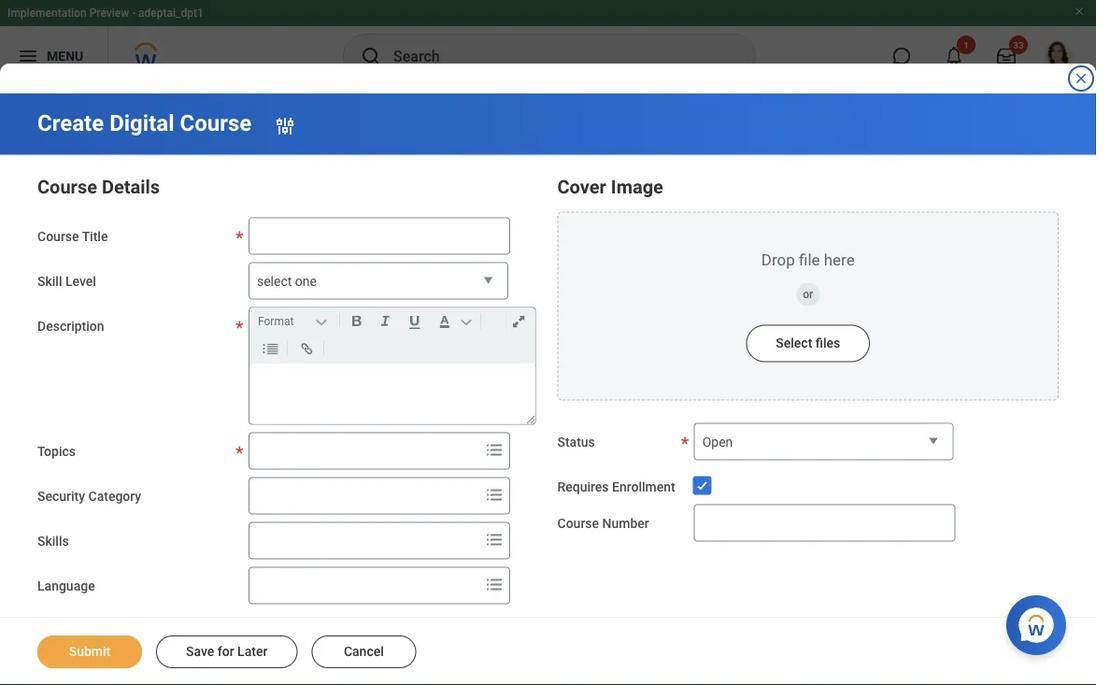 Task type: locate. For each thing, give the bounding box(es) containing it.
submit button
[[37, 635, 142, 668]]

course for course number
[[557, 515, 599, 531]]

2 vertical spatial prompts image
[[483, 573, 506, 596]]

bulleted list image
[[258, 338, 283, 360]]

course left title
[[37, 228, 79, 244]]

cancel
[[344, 644, 384, 659]]

skill
[[37, 273, 62, 289]]

format button
[[254, 311, 335, 331]]

implementation preview -   adeptai_dpt1
[[7, 7, 204, 20]]

security category
[[37, 488, 141, 504]]

course details group
[[37, 172, 539, 685]]

course left change selection icon
[[180, 110, 252, 136]]

files
[[816, 335, 840, 351]]

level
[[65, 273, 96, 289]]

1 prompts image from the top
[[483, 484, 506, 506]]

prompts image
[[483, 484, 506, 506], [483, 528, 506, 551], [483, 573, 506, 596]]

security
[[37, 488, 85, 504]]

3 prompts image from the top
[[483, 573, 506, 596]]

category
[[88, 488, 141, 504]]

implementation preview -   adeptai_dpt1 banner
[[0, 0, 1096, 86]]

course for course title
[[37, 228, 79, 244]]

search image
[[360, 45, 382, 67]]

select files button
[[746, 325, 870, 362]]

1 vertical spatial prompts image
[[483, 528, 506, 551]]

select
[[776, 335, 812, 351]]

details
[[102, 176, 160, 198]]

course up course title
[[37, 176, 97, 198]]

select one button
[[249, 262, 508, 300]]

Topics field
[[249, 434, 479, 468]]

maximize image
[[506, 310, 531, 332]]

2 prompts image from the top
[[483, 528, 506, 551]]

title
[[82, 228, 108, 244]]

skill level
[[37, 273, 96, 289]]

for
[[218, 644, 234, 659]]

cover image
[[557, 176, 663, 198]]

course down the requires on the right bottom of page
[[557, 515, 599, 531]]

Course Title text field
[[249, 217, 510, 255]]

preview
[[89, 7, 129, 20]]

format group
[[254, 308, 539, 364]]

0 vertical spatial prompts image
[[483, 484, 506, 506]]

course
[[180, 110, 252, 136], [37, 176, 97, 198], [37, 228, 79, 244], [557, 515, 599, 531]]

adeptai_dpt1
[[138, 7, 204, 20]]

underline image
[[402, 310, 428, 332]]

enrollment
[[612, 479, 675, 494]]

course for course details
[[37, 176, 97, 198]]

profile logan mcneil element
[[1033, 36, 1085, 77]]

cover image region
[[557, 172, 1059, 400]]

open button
[[694, 423, 954, 461]]



Task type: describe. For each thing, give the bounding box(es) containing it.
Skills field
[[249, 524, 479, 557]]

create
[[37, 110, 104, 136]]

cover
[[557, 176, 606, 198]]

inbox large image
[[997, 47, 1016, 65]]

cancel button
[[312, 635, 416, 668]]

save for later
[[186, 644, 268, 659]]

one
[[295, 273, 317, 289]]

requires enrollment
[[557, 479, 675, 494]]

notifications large image
[[945, 47, 963, 65]]

Security Category field
[[249, 479, 479, 513]]

skills
[[37, 533, 69, 549]]

number
[[602, 515, 649, 531]]

or
[[803, 288, 813, 301]]

save for later button
[[156, 635, 297, 668]]

close create digital course image
[[1074, 71, 1089, 86]]

language
[[37, 578, 95, 593]]

description
[[37, 318, 104, 334]]

format
[[258, 314, 294, 328]]

implementation
[[7, 7, 87, 20]]

link image
[[294, 338, 320, 360]]

Course Number text field
[[694, 504, 956, 541]]

course number
[[557, 515, 649, 531]]

prompts image for security category
[[483, 484, 506, 506]]

topics
[[37, 443, 76, 459]]

prompts image
[[483, 439, 506, 461]]

submit
[[69, 644, 111, 659]]

select one
[[257, 273, 317, 289]]

create digital course
[[37, 110, 252, 136]]

image
[[611, 176, 663, 198]]

Description text field
[[249, 364, 535, 424]]

status
[[557, 434, 595, 450]]

-
[[132, 7, 136, 20]]

course details button
[[37, 176, 160, 198]]

close environment banner image
[[1074, 6, 1085, 17]]

create digital course main content
[[0, 93, 1096, 685]]

course title
[[37, 228, 108, 244]]

requires
[[557, 479, 609, 494]]

open
[[702, 434, 733, 450]]

select files
[[776, 335, 840, 351]]

later
[[237, 644, 268, 659]]

bold image
[[344, 310, 369, 332]]

prompts image for language
[[483, 573, 506, 596]]

workday assistant region
[[1006, 588, 1074, 655]]

italic image
[[373, 310, 398, 332]]

action bar region
[[0, 617, 1096, 685]]

save
[[186, 644, 214, 659]]

course details
[[37, 176, 160, 198]]

change selection image
[[274, 115, 296, 137]]

create digital course dialog
[[0, 0, 1096, 685]]

prompts image for skills
[[483, 528, 506, 551]]

check small image
[[691, 474, 714, 497]]

Language field
[[249, 569, 479, 602]]

digital
[[109, 110, 174, 136]]

select
[[257, 273, 292, 289]]



Task type: vqa. For each thing, say whether or not it's contained in the screenshot.
Personal Summary element
no



